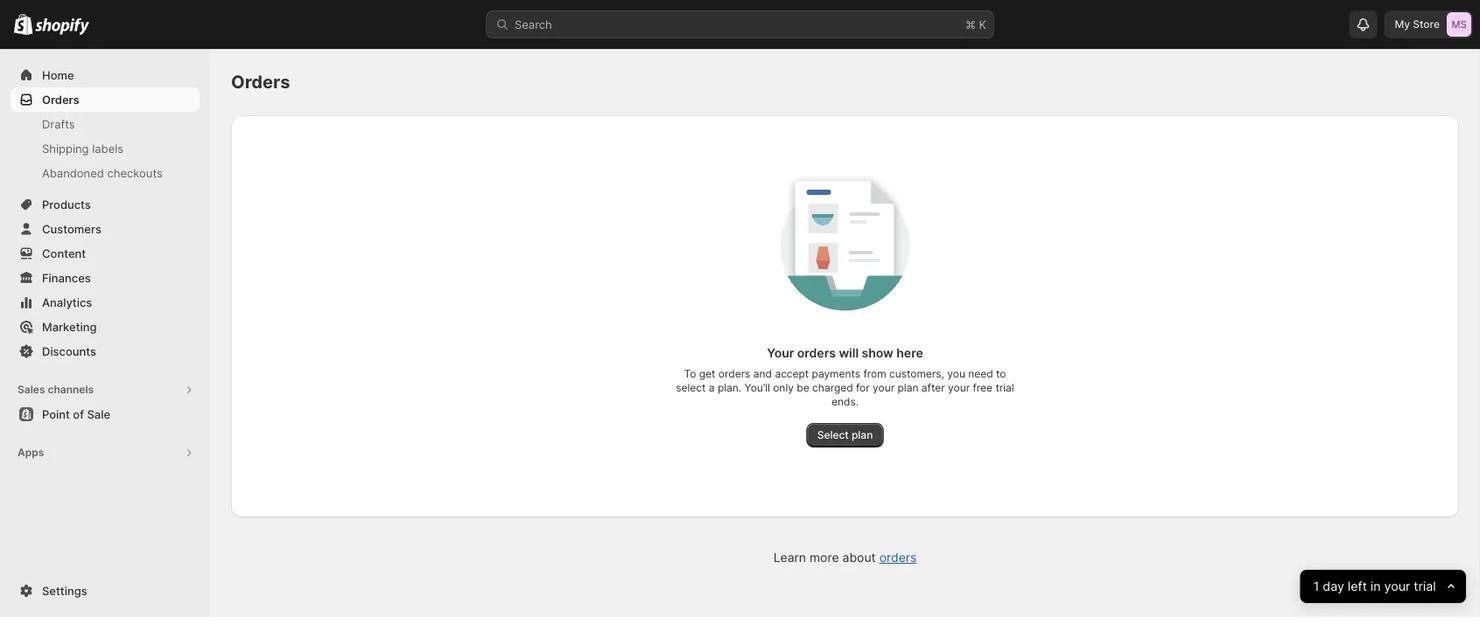 Task type: vqa. For each thing, say whether or not it's contained in the screenshot.
ACCEPT
yes



Task type: describe. For each thing, give the bounding box(es) containing it.
day
[[1323, 580, 1344, 595]]

to
[[684, 368, 696, 381]]

be
[[797, 382, 809, 395]]

k
[[979, 18, 986, 31]]

shipping
[[42, 142, 89, 155]]

of
[[73, 408, 84, 421]]

drafts link
[[11, 112, 200, 137]]

trial inside your orders will show here to get orders and accept payments from customers, you need to select a plan. you'll only be charged for your plan after your free trial ends.
[[996, 382, 1014, 395]]

1 day left in your trial button
[[1300, 571, 1466, 604]]

only
[[773, 382, 794, 395]]

content
[[42, 247, 86, 260]]

plan inside your orders will show here to get orders and accept payments from customers, you need to select a plan. you'll only be charged for your plan after your free trial ends.
[[898, 382, 919, 395]]

to
[[996, 368, 1006, 381]]

select
[[676, 382, 706, 395]]

for
[[856, 382, 870, 395]]

point of sale button
[[0, 403, 210, 427]]

discounts
[[42, 345, 96, 358]]

learn more about orders
[[773, 551, 917, 566]]

plan inside 'link'
[[852, 429, 873, 442]]

accept
[[775, 368, 809, 381]]

point of sale link
[[11, 403, 200, 427]]

learn
[[773, 551, 806, 566]]

point of sale
[[42, 408, 110, 421]]

your
[[767, 346, 794, 361]]

select plan
[[817, 429, 873, 442]]

here
[[896, 346, 923, 361]]

you'll
[[744, 382, 770, 395]]

customers,
[[889, 368, 944, 381]]

a
[[709, 382, 715, 395]]

customers
[[42, 222, 101, 236]]

orders link
[[11, 88, 200, 112]]

get
[[699, 368, 715, 381]]

sales channels button
[[11, 378, 200, 403]]

home
[[42, 68, 74, 82]]

your orders will show here to get orders and accept payments from customers, you need to select a plan. you'll only be charged for your plan after your free trial ends.
[[676, 346, 1014, 409]]

marketing link
[[11, 315, 200, 340]]

in
[[1371, 580, 1381, 595]]

payments
[[812, 368, 860, 381]]

products link
[[11, 193, 200, 217]]

select
[[817, 429, 849, 442]]

will
[[839, 346, 859, 361]]

content link
[[11, 242, 200, 266]]

my store
[[1395, 18, 1440, 31]]

settings
[[42, 585, 87, 598]]

you
[[947, 368, 965, 381]]

0 horizontal spatial your
[[873, 382, 895, 395]]

home link
[[11, 63, 200, 88]]

1
[[1314, 580, 1319, 595]]

need
[[968, 368, 993, 381]]

my store image
[[1447, 12, 1471, 37]]

trial inside dropdown button
[[1414, 580, 1436, 595]]

show
[[862, 346, 893, 361]]

apps
[[18, 447, 44, 460]]

sale
[[87, 408, 110, 421]]



Task type: locate. For each thing, give the bounding box(es) containing it.
2 horizontal spatial your
[[1384, 580, 1410, 595]]

apps button
[[11, 441, 200, 466]]

2 vertical spatial orders
[[879, 551, 917, 566]]

ends.
[[831, 396, 859, 409]]

abandoned
[[42, 166, 104, 180]]

from
[[863, 368, 886, 381]]

1 horizontal spatial orders
[[797, 346, 836, 361]]

plan down customers,
[[898, 382, 919, 395]]

select plan link
[[807, 424, 883, 448]]

1 vertical spatial orders
[[718, 368, 750, 381]]

abandoned checkouts link
[[11, 161, 200, 186]]

0 vertical spatial orders
[[797, 346, 836, 361]]

and
[[753, 368, 772, 381]]

finances link
[[11, 266, 200, 291]]

your inside dropdown button
[[1384, 580, 1410, 595]]

shopify image
[[14, 14, 33, 35]]

sales
[[18, 384, 45, 396]]

orders up "plan."
[[718, 368, 750, 381]]

1 horizontal spatial your
[[948, 382, 970, 395]]

your right the in
[[1384, 580, 1410, 595]]

plan
[[898, 382, 919, 395], [852, 429, 873, 442]]

0 horizontal spatial trial
[[996, 382, 1014, 395]]

0 horizontal spatial orders
[[718, 368, 750, 381]]

finances
[[42, 271, 91, 285]]

1 day left in your trial
[[1314, 580, 1436, 595]]

trial right the in
[[1414, 580, 1436, 595]]

0 vertical spatial plan
[[898, 382, 919, 395]]

point
[[42, 408, 70, 421]]

search
[[515, 18, 552, 31]]

shopify image
[[35, 18, 89, 35]]

shipping labels
[[42, 142, 124, 155]]

orders right about
[[879, 551, 917, 566]]

sales channels
[[18, 384, 94, 396]]

labels
[[92, 142, 124, 155]]

about
[[842, 551, 876, 566]]

your
[[873, 382, 895, 395], [948, 382, 970, 395], [1384, 580, 1410, 595]]

abandoned checkouts
[[42, 166, 163, 180]]

plan.
[[718, 382, 742, 395]]

trial
[[996, 382, 1014, 395], [1414, 580, 1436, 595]]

free
[[973, 382, 993, 395]]

left
[[1348, 580, 1367, 595]]

orders up payments
[[797, 346, 836, 361]]

charged
[[812, 382, 853, 395]]

1 vertical spatial trial
[[1414, 580, 1436, 595]]

shipping labels link
[[11, 137, 200, 161]]

analytics
[[42, 296, 92, 309]]

channels
[[48, 384, 94, 396]]

orders
[[797, 346, 836, 361], [718, 368, 750, 381], [879, 551, 917, 566]]

trial down to
[[996, 382, 1014, 395]]

more
[[810, 551, 839, 566]]

your down you
[[948, 382, 970, 395]]

my
[[1395, 18, 1410, 31]]

1 horizontal spatial trial
[[1414, 580, 1436, 595]]

1 vertical spatial plan
[[852, 429, 873, 442]]

plan right select
[[852, 429, 873, 442]]

settings link
[[11, 579, 200, 604]]

0 vertical spatial trial
[[996, 382, 1014, 395]]

marketing
[[42, 320, 97, 334]]

your down from
[[873, 382, 895, 395]]

1 horizontal spatial plan
[[898, 382, 919, 395]]

analytics link
[[11, 291, 200, 315]]

0 horizontal spatial plan
[[852, 429, 873, 442]]

store
[[1413, 18, 1440, 31]]

1 horizontal spatial orders
[[231, 71, 290, 93]]

customers link
[[11, 217, 200, 242]]

⌘
[[965, 18, 976, 31]]

discounts link
[[11, 340, 200, 364]]

orders
[[231, 71, 290, 93], [42, 93, 79, 106]]

after
[[921, 382, 945, 395]]

⌘ k
[[965, 18, 986, 31]]

orders link
[[879, 551, 917, 566]]

products
[[42, 198, 91, 211]]

0 horizontal spatial orders
[[42, 93, 79, 106]]

2 horizontal spatial orders
[[879, 551, 917, 566]]

drafts
[[42, 117, 75, 131]]

checkouts
[[107, 166, 163, 180]]



